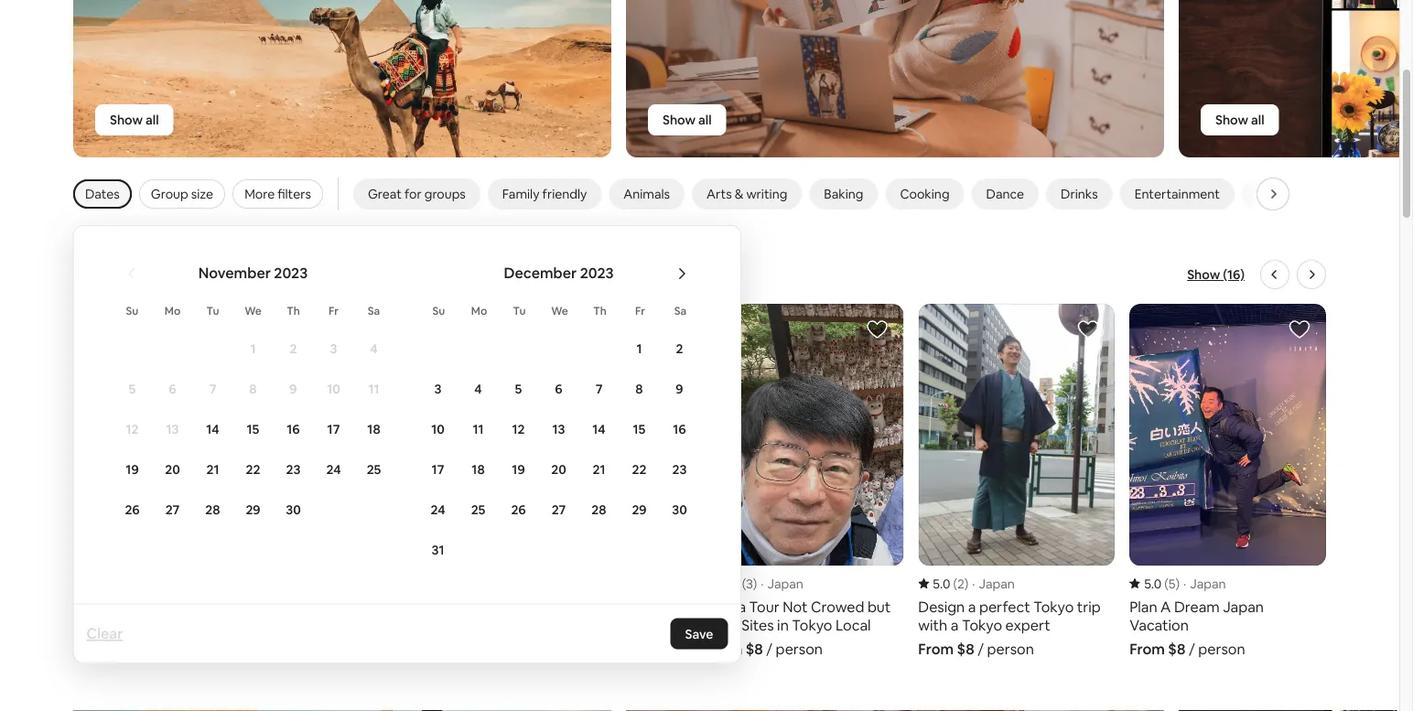 Task type: locate. For each thing, give the bounding box(es) containing it.
4
[[370, 340, 378, 357], [474, 381, 482, 397]]

· right 5.0 ( 5 )
[[1184, 576, 1187, 592]]

2 6 button from the left
[[539, 370, 579, 408]]

japan right 5.0 ( 5 )
[[1190, 576, 1226, 592]]

1 horizontal spatial 22
[[632, 461, 647, 478]]

28 button
[[193, 491, 233, 529], [579, 491, 619, 529]]

1 28 button from the left
[[193, 491, 233, 529]]

sa
[[368, 304, 380, 318], [674, 304, 687, 318]]

writing
[[746, 186, 787, 203]]

( for 2
[[953, 576, 957, 592]]

plan
[[73, 262, 113, 288]]

2 5.0 from the left
[[933, 576, 950, 592]]

20 button
[[152, 450, 193, 489], [539, 450, 579, 489]]

1 horizontal spatial 19
[[512, 461, 525, 478]]

0 horizontal spatial 11
[[368, 381, 379, 397]]

31 button
[[418, 531, 458, 569]]

2 horizontal spatial show all
[[1215, 112, 1264, 129]]

1 horizontal spatial 5
[[515, 381, 522, 397]]

0 vertical spatial 10
[[327, 381, 340, 397]]

2 8 button from the left
[[619, 370, 659, 408]]

12 button
[[112, 410, 152, 448], [498, 410, 539, 448]]

from inside 'plan a tour not crowed but cool sites in tokyo local' group
[[707, 640, 743, 659]]

11
[[368, 381, 379, 397], [473, 421, 484, 438]]

person inside design a perfect tokyo trip with a tokyo expert group
[[987, 640, 1034, 659]]

rating 5.0 out of 5; 5 reviews image
[[1130, 576, 1180, 592]]

) inside 'plan a tour not crowed but cool sites in tokyo local' group
[[753, 576, 757, 592]]

· for 5.0 ( 5 )
[[1184, 576, 1187, 592]]

1 button for november 2023
[[233, 330, 273, 368]]

$8 inside design a perfect tokyo trip with a tokyo expert group
[[957, 640, 974, 659]]

1 from from the left
[[73, 640, 109, 659]]

great for groups
[[368, 186, 466, 203]]

1 7 from the left
[[209, 381, 216, 397]]

1 horizontal spatial 28
[[592, 502, 606, 518]]

0 horizontal spatial 22 button
[[233, 450, 273, 489]]

2 from $8 / person from the left
[[918, 640, 1034, 659]]

from inside learn & plan a kyoto trip with local advisor yuko group
[[73, 640, 109, 659]]

2 for november 2023
[[290, 340, 297, 357]]

26 button
[[112, 491, 152, 529], [498, 491, 539, 529]]

· japan inside design a perfect tokyo trip with a tokyo expert group
[[972, 576, 1015, 592]]

from $8 / person down 5.0 ( 5 )
[[1130, 640, 1245, 659]]

$8 for 'plan a tour not crowed but cool sites in tokyo local' group
[[746, 640, 763, 659]]

1
[[250, 340, 256, 357], [637, 340, 642, 357]]

1 8 from the left
[[249, 381, 257, 397]]

1 30 button from the left
[[273, 491, 313, 529]]

0 horizontal spatial 1
[[250, 340, 256, 357]]

0 horizontal spatial 25
[[367, 461, 381, 478]]

2 button for december 2023
[[659, 330, 700, 368]]

2 28 from the left
[[592, 502, 606, 518]]

0 vertical spatial 17 button
[[313, 410, 354, 448]]

1 vertical spatial 3
[[434, 381, 442, 397]]

2 horizontal spatial 5.0
[[1144, 576, 1162, 592]]

1 vertical spatial 4
[[474, 381, 482, 397]]

plan a tour not crowed but cool sites in tokyo local group
[[707, 304, 904, 659]]

) inside design a perfect tokyo trip with a tokyo expert group
[[964, 576, 969, 592]]

18 button
[[354, 410, 394, 448], [458, 450, 498, 489]]

show all up arts
[[663, 112, 712, 129]]

0 horizontal spatial 26
[[125, 502, 140, 518]]

fitness button
[[1242, 179, 1313, 210]]

from for 'plan a tour not crowed but cool sites in tokyo local' group
[[707, 640, 743, 659]]

31
[[432, 542, 444, 558]]

2023
[[274, 264, 308, 283], [580, 264, 614, 283]]

1 horizontal spatial 16
[[673, 421, 686, 438]]

27
[[165, 502, 180, 518], [552, 502, 566, 518]]

from $8 / person inside plan a dream japan vacation group
[[1130, 640, 1245, 659]]

0 horizontal spatial save this experience image
[[866, 319, 888, 341]]

show all up dates
[[110, 112, 159, 129]]

2 ( from the left
[[953, 576, 957, 592]]

show all link up arts
[[648, 105, 726, 136]]

1 2023 from the left
[[274, 264, 308, 283]]

plan the perfect customised japan trip with local expert group
[[284, 304, 481, 659]]

$8 down '5.0 ( 2 )'
[[957, 640, 974, 659]]

more
[[244, 186, 275, 203]]

1 horizontal spatial 27 button
[[539, 491, 579, 529]]

1 horizontal spatial 5 button
[[498, 370, 539, 408]]

0 horizontal spatial 20
[[165, 461, 180, 478]]

2 20 from the left
[[551, 461, 566, 478]]

1 1 from the left
[[250, 340, 256, 357]]

2 sa from the left
[[674, 304, 687, 318]]

2 ) from the left
[[964, 576, 969, 592]]

with
[[171, 262, 213, 288]]

$8 inside plan a dream japan vacation group
[[1168, 640, 1186, 659]]

1 horizontal spatial 10 button
[[418, 410, 458, 448]]

28 for first 28 button from the right
[[592, 502, 606, 518]]

1 horizontal spatial 26 button
[[498, 491, 539, 529]]

· japan right 5.0 ( 5 )
[[1184, 576, 1226, 592]]

0 vertical spatial 3
[[330, 340, 337, 357]]

1 horizontal spatial 4
[[474, 381, 482, 397]]

1 2 button from the left
[[273, 330, 313, 368]]

0 horizontal spatial 10 button
[[313, 370, 354, 408]]

1 horizontal spatial th
[[593, 304, 607, 318]]

2 horizontal spatial 3
[[746, 576, 753, 592]]

1 vertical spatial 18
[[472, 461, 485, 478]]

0 horizontal spatial mo
[[165, 304, 181, 318]]

( inside design a perfect tokyo trip with a tokyo expert group
[[953, 576, 957, 592]]

0 vertical spatial 11 button
[[354, 370, 394, 408]]

2 30 button from the left
[[659, 491, 700, 529]]

7 button
[[193, 370, 233, 408], [579, 370, 619, 408]]

0 horizontal spatial 7
[[209, 381, 216, 397]]

0 horizontal spatial 24
[[326, 461, 341, 478]]

1 horizontal spatial 3 button
[[418, 370, 458, 408]]

22 button
[[233, 450, 273, 489], [619, 450, 659, 489]]

13 button
[[152, 410, 193, 448], [539, 410, 579, 448]]

5.0 for 5.0 ( 3 ) · japan
[[722, 576, 739, 592]]

2 horizontal spatial save this experience image
[[1289, 319, 1311, 341]]

2 2023 from the left
[[580, 264, 614, 283]]

1 horizontal spatial save this experience image
[[1077, 319, 1099, 341]]

0 horizontal spatial · japan
[[972, 576, 1015, 592]]

1 horizontal spatial 6
[[555, 381, 563, 397]]

2 12 from the left
[[512, 421, 525, 438]]

0 horizontal spatial 16
[[287, 421, 300, 438]]

1 7 button from the left
[[193, 370, 233, 408]]

1 horizontal spatial 25
[[471, 502, 485, 518]]

9 button
[[273, 370, 313, 408], [659, 370, 700, 408]]

0 horizontal spatial 19
[[126, 461, 139, 478]]

fr
[[329, 304, 339, 318], [635, 304, 645, 318]]

from $8 / person down '5.0 ( 2 )'
[[918, 640, 1034, 659]]

1 horizontal spatial 10
[[431, 421, 445, 438]]

17 for the left 17 button
[[327, 421, 340, 438]]

1 horizontal spatial 1 button
[[619, 330, 659, 368]]

1 horizontal spatial 8 button
[[619, 370, 659, 408]]

27 button
[[152, 491, 193, 529], [539, 491, 579, 529]]

$8
[[112, 640, 129, 659], [746, 640, 763, 659], [957, 640, 974, 659], [1168, 640, 1186, 659]]

( inside 'plan a tour not crowed but cool sites in tokyo local' group
[[742, 576, 746, 592]]

1 21 from the left
[[206, 461, 219, 478]]

rating 5.0 out of 5; 3 reviews image
[[707, 576, 757, 592]]

3 ( from the left
[[1165, 576, 1169, 592]]

world
[[529, 262, 583, 288]]

1 9 from the left
[[290, 381, 297, 397]]

$8 for design a perfect tokyo trip with a tokyo expert group
[[957, 640, 974, 659]]

1 22 from the left
[[246, 461, 260, 478]]

1 horizontal spatial 13
[[552, 421, 565, 438]]

2 6 from the left
[[555, 381, 563, 397]]

1 ) from the left
[[753, 576, 757, 592]]

1 horizontal spatial su
[[433, 304, 445, 318]]

2 · from the left
[[972, 576, 975, 592]]

from down rating 5.0 out of 5; 2 reviews 'image'
[[918, 640, 954, 659]]

5.0 inside plan a dream japan vacation group
[[1144, 576, 1162, 592]]

23
[[286, 461, 301, 478], [672, 461, 687, 478]]

from for design a perfect tokyo trip with a tokyo expert group
[[918, 640, 954, 659]]

0 horizontal spatial 1 button
[[233, 330, 273, 368]]

2 9 from the left
[[676, 381, 683, 397]]

0 vertical spatial 17
[[327, 421, 340, 438]]

3 from $8 / person from the left
[[1130, 640, 1245, 659]]

0 horizontal spatial person
[[776, 640, 823, 659]]

person for 5.0 ( 5 )
[[1198, 640, 1245, 659]]

)
[[753, 576, 757, 592], [964, 576, 969, 592], [1176, 576, 1180, 592]]

from $8 / person down 5.0 ( 3 ) · japan
[[707, 640, 823, 659]]

· japan right '5.0 ( 2 )'
[[972, 576, 1015, 592]]

5.0 for 5.0 ( 2 )
[[933, 576, 950, 592]]

0 horizontal spatial 27 button
[[152, 491, 193, 529]]

$8 down 5.0 ( 5 )
[[1168, 640, 1186, 659]]

0 horizontal spatial all
[[146, 112, 159, 129]]

from down rating 5.0 out of 5; 11 reviews image
[[73, 640, 109, 659]]

1 14 from the left
[[206, 421, 219, 438]]

1 horizontal spatial 3
[[434, 381, 442, 397]]

· japan
[[972, 576, 1015, 592], [1184, 576, 1226, 592]]

12 for first 12 button from left
[[126, 421, 139, 438]]

12
[[126, 421, 139, 438], [512, 421, 525, 438]]

0 horizontal spatial japan
[[768, 576, 803, 592]]

tu down the
[[513, 304, 526, 318]]

1 vertical spatial 11
[[473, 421, 484, 438]]

$8 for plan a dream japan vacation group
[[1168, 640, 1186, 659]]

person
[[776, 640, 823, 659], [987, 640, 1034, 659], [1198, 640, 1245, 659]]

5 button
[[112, 370, 152, 408], [498, 370, 539, 408]]

3 button
[[313, 330, 354, 368], [418, 370, 458, 408]]

$8 down rating 5.0 out of 5; 11 reviews image
[[112, 640, 129, 659]]

0 horizontal spatial 8 button
[[233, 370, 273, 408]]

3 5.0 from the left
[[1144, 576, 1162, 592]]

1 horizontal spatial (
[[953, 576, 957, 592]]

th down from
[[287, 304, 300, 318]]

japan inside group
[[1190, 576, 1226, 592]]

0 horizontal spatial 2023
[[274, 264, 308, 283]]

0 horizontal spatial 30 button
[[273, 491, 313, 529]]

2 inside design a perfect tokyo trip with a tokyo expert group
[[957, 576, 964, 592]]

0 horizontal spatial 16 button
[[273, 410, 313, 448]]

1 horizontal spatial 8
[[636, 381, 643, 397]]

show all link up dates
[[95, 105, 173, 136]]

0 horizontal spatial 12
[[126, 421, 139, 438]]

from down rating 5.0 out of 5; 5 reviews image on the right
[[1130, 640, 1165, 659]]

1 6 from the left
[[169, 381, 176, 397]]

0 horizontal spatial 18
[[367, 421, 380, 438]]

0 horizontal spatial 21 button
[[193, 450, 233, 489]]

( for 3
[[742, 576, 746, 592]]

0 horizontal spatial 15
[[247, 421, 259, 438]]

1 person from the left
[[776, 640, 823, 659]]

show
[[110, 112, 143, 129], [663, 112, 696, 129], [1215, 112, 1248, 129], [1187, 267, 1220, 283]]

2
[[290, 340, 297, 357], [676, 340, 683, 357], [957, 576, 964, 592]]

0 vertical spatial 24
[[326, 461, 341, 478]]

show (16)
[[1187, 267, 1245, 283]]

4 for the right 4 button
[[474, 381, 482, 397]]

th down the december 2023
[[593, 304, 607, 318]]

1 vertical spatial 10 button
[[418, 410, 458, 448]]

2 button
[[273, 330, 313, 368], [659, 330, 700, 368]]

1 9 button from the left
[[273, 370, 313, 408]]

2 26 from the left
[[511, 502, 526, 518]]

0 horizontal spatial tu
[[206, 304, 219, 318]]

1 horizontal spatial show all
[[663, 112, 712, 129]]

1 horizontal spatial show all link
[[648, 105, 726, 136]]

person inside 'plan a tour not crowed but cool sites in tokyo local' group
[[776, 640, 823, 659]]

more filters
[[244, 186, 311, 203]]

1 12 from the left
[[126, 421, 139, 438]]

th
[[287, 304, 300, 318], [593, 304, 607, 318]]

1 13 from the left
[[166, 421, 179, 438]]

2 horizontal spatial person
[[1198, 640, 1245, 659]]

save this experience image inside 'plan a tour not crowed but cool sites in tokyo local' group
[[866, 319, 888, 341]]

1 ( from the left
[[742, 576, 746, 592]]

family
[[502, 186, 540, 203]]

1 horizontal spatial 1
[[637, 340, 642, 357]]

· for 5.0 ( 2 )
[[972, 576, 975, 592]]

28 for 2nd 28 button from right
[[205, 502, 220, 518]]

3 japan from the left
[[1190, 576, 1226, 592]]

1 horizontal spatial 29 button
[[619, 491, 659, 529]]

3
[[330, 340, 337, 357], [434, 381, 442, 397], [746, 576, 753, 592]]

0 vertical spatial 18 button
[[354, 410, 394, 448]]

for
[[405, 186, 422, 203]]

we down 'world'
[[551, 304, 568, 318]]

tu down with
[[206, 304, 219, 318]]

0 horizontal spatial 6 button
[[152, 370, 193, 408]]

from $8 / person for 5.0 ( 2 )
[[918, 640, 1034, 659]]

3 ) from the left
[[1176, 576, 1180, 592]]

mo down with
[[165, 304, 181, 318]]

(
[[742, 576, 746, 592], [953, 576, 957, 592], [1165, 576, 1169, 592]]

su down around
[[433, 304, 445, 318]]

1 horizontal spatial we
[[551, 304, 568, 318]]

person for 5.0 ( 2 )
[[987, 640, 1034, 659]]

17 for 17 button to the bottom
[[432, 461, 444, 478]]

1 button
[[233, 330, 273, 368], [619, 330, 659, 368]]

show all up fitness button at the top of page
[[1215, 112, 1264, 129]]

9
[[290, 381, 297, 397], [676, 381, 683, 397]]

20 for second 20 button
[[551, 461, 566, 478]]

1 for november 2023
[[250, 340, 256, 357]]

2 · japan from the left
[[1184, 576, 1226, 592]]

11 button
[[354, 370, 394, 408], [458, 410, 498, 448]]

1 horizontal spatial 12
[[512, 421, 525, 438]]

1 12 button from the left
[[112, 410, 152, 448]]

0 horizontal spatial 28
[[205, 502, 220, 518]]

save this experience image inside plan a dream japan vacation group
[[1289, 319, 1311, 341]]

7
[[209, 381, 216, 397], [596, 381, 603, 397]]

from inside plan a dream japan vacation group
[[1130, 640, 1165, 659]]

1 $8 from the left
[[112, 640, 129, 659]]

21
[[206, 461, 219, 478], [593, 461, 605, 478]]

1 horizontal spatial person
[[987, 640, 1034, 659]]

1 15 button from the left
[[233, 410, 273, 448]]

0 horizontal spatial (
[[742, 576, 746, 592]]

show up the animals 'button'
[[663, 112, 696, 129]]

24 button
[[313, 450, 354, 489], [418, 491, 458, 529]]

show all link up fitness button at the top of page
[[1201, 105, 1279, 136]]

rating 5.0 out of 5; 11 reviews image
[[73, 576, 127, 592]]

1 1 button from the left
[[233, 330, 273, 368]]

december
[[504, 264, 577, 283]]

1 horizontal spatial tu
[[513, 304, 526, 318]]

1 horizontal spatial 21
[[593, 461, 605, 478]]

5.0 inside design a perfect tokyo trip with a tokyo expert group
[[933, 576, 950, 592]]

fitness
[[1257, 186, 1298, 203]]

cooking
[[900, 186, 950, 203]]

2 horizontal spatial show all link
[[1201, 105, 1279, 136]]

) inside plan a dream japan vacation group
[[1176, 576, 1180, 592]]

19 for first 19 button from left
[[126, 461, 139, 478]]

1 26 from the left
[[125, 502, 140, 518]]

2 horizontal spatial (
[[1165, 576, 1169, 592]]

(16)
[[1223, 267, 1245, 283]]

0 horizontal spatial 15 button
[[233, 410, 273, 448]]

mo
[[165, 304, 181, 318], [471, 304, 487, 318]]

· inside plan a dream japan vacation group
[[1184, 576, 1187, 592]]

from $8 / person inside 'plan a tour not crowed but cool sites in tokyo local' group
[[707, 640, 823, 659]]

1 · japan from the left
[[972, 576, 1015, 592]]

· right rating 5.0 out of 5; 3 reviews image
[[761, 576, 764, 592]]

3 · from the left
[[1184, 576, 1187, 592]]

7 for second 7 button
[[596, 381, 603, 397]]

· inside design a perfect tokyo trip with a tokyo expert group
[[972, 576, 975, 592]]

1 16 button from the left
[[273, 410, 313, 448]]

5.0
[[722, 576, 739, 592], [933, 576, 950, 592], [1144, 576, 1162, 592]]

tu
[[206, 304, 219, 318], [513, 304, 526, 318]]

/ inside plan a dream japan vacation group
[[1189, 640, 1195, 659]]

2 2 button from the left
[[659, 330, 700, 368]]

1 20 from the left
[[165, 461, 180, 478]]

su down a
[[126, 304, 139, 318]]

save this experience image for 5.0 ( 5 )
[[1289, 319, 1311, 341]]

21 for 1st 21 button
[[206, 461, 219, 478]]

3 / from the left
[[1189, 640, 1195, 659]]

1 horizontal spatial 14
[[592, 421, 606, 438]]

2 horizontal spatial 2
[[957, 576, 964, 592]]

2 23 from the left
[[672, 461, 687, 478]]

from down rating 5.0 out of 5; 3 reviews image
[[707, 640, 743, 659]]

5
[[129, 381, 136, 397], [515, 381, 522, 397], [1169, 576, 1176, 592]]

0 horizontal spatial 12 button
[[112, 410, 152, 448]]

16
[[287, 421, 300, 438], [673, 421, 686, 438]]

calendar application
[[92, 244, 1327, 586]]

2 all from the left
[[698, 112, 712, 129]]

0 vertical spatial 25 button
[[354, 450, 394, 489]]

0 horizontal spatial 22
[[246, 461, 260, 478]]

·
[[761, 576, 764, 592], [972, 576, 975, 592], [1184, 576, 1187, 592]]

10
[[327, 381, 340, 397], [431, 421, 445, 438]]

5 inside plan a dream japan vacation group
[[1169, 576, 1176, 592]]

2 horizontal spatial /
[[1189, 640, 1195, 659]]

26
[[125, 502, 140, 518], [511, 502, 526, 518]]

4 for the leftmost 4 button
[[370, 340, 378, 357]]

5.0 ( 2 )
[[933, 576, 969, 592]]

26 for 1st 26 button
[[125, 502, 140, 518]]

21 button
[[193, 450, 233, 489], [579, 450, 619, 489]]

1 19 button from the left
[[112, 450, 152, 489]]

/ inside design a perfect tokyo trip with a tokyo expert group
[[978, 640, 984, 659]]

japan right rating 5.0 out of 5; 3 reviews image
[[768, 576, 803, 592]]

15
[[247, 421, 259, 438], [633, 421, 646, 438]]

2023 left local
[[274, 264, 308, 283]]

2 29 from the left
[[632, 502, 647, 518]]

2 12 button from the left
[[498, 410, 539, 448]]

hosts
[[362, 262, 416, 288]]

plan a dream japan vacation group
[[1130, 304, 1326, 659]]

3 save this experience image from the left
[[1289, 319, 1311, 341]]

person inside plan a dream japan vacation group
[[1198, 640, 1245, 659]]

all
[[146, 112, 159, 129], [698, 112, 712, 129], [1251, 112, 1264, 129]]

1 horizontal spatial 24 button
[[418, 491, 458, 529]]

14 for 1st 14 button from right
[[592, 421, 606, 438]]

2 5 button from the left
[[498, 370, 539, 408]]

save this experience image inside design a perfect tokyo trip with a tokyo expert group
[[1077, 319, 1099, 341]]

save this experience image
[[866, 319, 888, 341], [1077, 319, 1099, 341], [1289, 319, 1311, 341]]

0 horizontal spatial 29
[[246, 502, 260, 518]]

5 for first 5 button from the left
[[129, 381, 136, 397]]

from
[[262, 262, 308, 288]]

5.0 inside 'plan a tour not crowed but cool sites in tokyo local' group
[[722, 576, 739, 592]]

1 14 button from the left
[[193, 410, 233, 448]]

$8 right save
[[746, 640, 763, 659]]

japan right '5.0 ( 2 )'
[[979, 576, 1015, 592]]

rating 5.0 out of 5; 2 reviews image
[[918, 576, 969, 592]]

from inside design a perfect tokyo trip with a tokyo expert group
[[918, 640, 954, 659]]

2 23 button from the left
[[659, 450, 700, 489]]

japan inside design a perfect tokyo trip with a tokyo expert group
[[979, 576, 1015, 592]]

show all
[[110, 112, 159, 129], [663, 112, 712, 129], [1215, 112, 1264, 129]]

1 show all from the left
[[110, 112, 159, 129]]

2 16 from the left
[[673, 421, 686, 438]]

2 14 from the left
[[592, 421, 606, 438]]

( inside plan a dream japan vacation group
[[1165, 576, 1169, 592]]

1 29 from the left
[[246, 502, 260, 518]]

2023 right december
[[580, 264, 614, 283]]

create a customized guide book of tokyo with a local guide group
[[496, 304, 692, 659]]

we down november 2023
[[245, 304, 262, 318]]

1 horizontal spatial 7
[[596, 381, 603, 397]]

2 $8 from the left
[[746, 640, 763, 659]]

4 button
[[354, 330, 394, 368], [458, 370, 498, 408]]

30 button
[[273, 491, 313, 529], [659, 491, 700, 529]]

from $8 / person inside design a perfect tokyo trip with a tokyo expert group
[[918, 640, 1034, 659]]

29
[[246, 502, 260, 518], [632, 502, 647, 518]]

4 from from the left
[[1130, 640, 1165, 659]]

· japan inside plan a dream japan vacation group
[[1184, 576, 1226, 592]]

baking element
[[824, 186, 863, 203]]

23 for 1st the "23" 'button' from the left
[[286, 461, 301, 478]]

2 mo from the left
[[471, 304, 487, 318]]

$8 inside 'plan a tour not crowed but cool sites in tokyo local' group
[[746, 640, 763, 659]]

9 for first 9 "button" from the right
[[676, 381, 683, 397]]

1 28 from the left
[[205, 502, 220, 518]]

animals element
[[624, 186, 670, 203]]

· right '5.0 ( 2 )'
[[972, 576, 975, 592]]

2 22 from the left
[[632, 461, 647, 478]]

3 person from the left
[[1198, 640, 1245, 659]]

0 horizontal spatial 9 button
[[273, 370, 313, 408]]

0 horizontal spatial 23 button
[[273, 450, 313, 489]]

8 button
[[233, 370, 273, 408], [619, 370, 659, 408]]

clear
[[86, 625, 123, 643]]

1 vertical spatial 25 button
[[458, 491, 498, 529]]

16 for first 16 "button" from the left
[[287, 421, 300, 438]]

28
[[205, 502, 220, 518], [592, 502, 606, 518]]

1 tu from the left
[[206, 304, 219, 318]]

entertainment element
[[1135, 186, 1220, 203]]

2 19 from the left
[[512, 461, 525, 478]]

3 from from the left
[[918, 640, 954, 659]]

mo down around
[[471, 304, 487, 318]]

19
[[126, 461, 139, 478], [512, 461, 525, 478]]

3 $8 from the left
[[957, 640, 974, 659]]

14
[[206, 421, 219, 438], [592, 421, 606, 438]]

cooking element
[[900, 186, 950, 203]]



Task type: vqa. For each thing, say whether or not it's contained in the screenshot.
the middle (
yes



Task type: describe. For each thing, give the bounding box(es) containing it.
9 for 1st 9 "button" from left
[[290, 381, 297, 397]]

1 20 button from the left
[[152, 450, 193, 489]]

arts
[[707, 186, 732, 203]]

0 horizontal spatial 18 button
[[354, 410, 394, 448]]

0 horizontal spatial 24 button
[[313, 450, 354, 489]]

1 horizontal spatial 4 button
[[458, 370, 498, 408]]

japan inside 'plan a tour not crowed but cool sites in tokyo local' group
[[768, 576, 803, 592]]

show up fitness button at the top of page
[[1215, 112, 1248, 129]]

23 for 2nd the "23" 'button'
[[672, 461, 687, 478]]

2 16 button from the left
[[659, 410, 700, 448]]

from for plan a dream japan vacation group
[[1130, 640, 1165, 659]]

2 22 button from the left
[[619, 450, 659, 489]]

1 27 from the left
[[165, 502, 180, 518]]

show (16) link
[[1187, 266, 1245, 284]]

1 for december 2023
[[637, 340, 642, 357]]

2 su from the left
[[433, 304, 445, 318]]

learn & plan a kyoto trip with local advisor yuko group
[[73, 304, 270, 659]]

$8 inside learn & plan a kyoto trip with local advisor yuko group
[[112, 640, 129, 659]]

clear button
[[77, 616, 132, 653]]

1 horizontal spatial 24
[[431, 502, 445, 518]]

· japan for 5.0 ( 2 )
[[972, 576, 1015, 592]]

5.0 for 5.0 ( 5 )
[[1144, 576, 1162, 592]]

3 inside 'plan a tour not crowed but cool sites in tokyo local' group
[[746, 576, 753, 592]]

november 2023
[[198, 264, 308, 283]]

2 we from the left
[[551, 304, 568, 318]]

2 30 from the left
[[672, 502, 687, 518]]

save button
[[670, 619, 728, 650]]

1 29 button from the left
[[233, 491, 273, 529]]

2 27 button from the left
[[539, 491, 579, 529]]

design a perfect tokyo trip with a tokyo expert group
[[918, 304, 1115, 659]]

2 show all link from the left
[[648, 105, 726, 136]]

3 show all link from the left
[[1201, 105, 1279, 136]]

1 6 button from the left
[[152, 370, 193, 408]]

2 button for november 2023
[[273, 330, 313, 368]]

1 21 button from the left
[[193, 450, 233, 489]]

dance
[[986, 186, 1024, 203]]

drinks
[[1061, 186, 1098, 203]]

trip
[[133, 262, 166, 288]]

0 horizontal spatial 17 button
[[313, 410, 354, 448]]

1 vertical spatial 11 button
[[458, 410, 498, 448]]

) for 2
[[964, 576, 969, 592]]

1 13 button from the left
[[152, 410, 193, 448]]

/ inside 'plan a tour not crowed but cool sites in tokyo local' group
[[766, 640, 773, 659]]

2 fr from the left
[[635, 304, 645, 318]]

1 sa from the left
[[368, 304, 380, 318]]

groups
[[424, 186, 466, 203]]

show up dates
[[110, 112, 143, 129]]

animals
[[624, 186, 670, 203]]

japan for 5.0 ( 5 )
[[1190, 576, 1226, 592]]

entertainment
[[1135, 186, 1220, 203]]

14 for first 14 button
[[206, 421, 219, 438]]

19 for first 19 button from the right
[[512, 461, 525, 478]]

2 14 button from the left
[[579, 410, 619, 448]]

2 tu from the left
[[513, 304, 526, 318]]

6 for 2nd 6 button from the right
[[169, 381, 176, 397]]

baking
[[824, 186, 863, 203]]

family friendly button
[[488, 179, 602, 210]]

1 27 button from the left
[[152, 491, 193, 529]]

2 13 button from the left
[[539, 410, 579, 448]]

3 all from the left
[[1251, 112, 1264, 129]]

family friendly element
[[502, 186, 587, 203]]

entertainment button
[[1120, 179, 1235, 210]]

2 7 button from the left
[[579, 370, 619, 408]]

1 15 from the left
[[247, 421, 259, 438]]

2 26 button from the left
[[498, 491, 539, 529]]

2 th from the left
[[593, 304, 607, 318]]

16 for second 16 "button" from the left
[[673, 421, 686, 438]]

family friendly
[[502, 186, 587, 203]]

2023 for december 2023
[[580, 264, 614, 283]]

more filters button
[[233, 180, 323, 209]]

22 for first 22 button from the right
[[632, 461, 647, 478]]

1 mo from the left
[[165, 304, 181, 318]]

great for groups button
[[353, 179, 480, 210]]

2 20 button from the left
[[539, 450, 579, 489]]

dates button
[[73, 180, 132, 209]]

december 2023
[[504, 264, 614, 283]]

1 we from the left
[[245, 304, 262, 318]]

1 button for december 2023
[[619, 330, 659, 368]]

cooking button
[[885, 179, 964, 210]]

around
[[421, 262, 488, 288]]

· japan for 5.0 ( 5 )
[[1184, 576, 1226, 592]]

1 vertical spatial 10
[[431, 421, 445, 438]]

1 all from the left
[[146, 112, 159, 129]]

2 for december 2023
[[676, 340, 683, 357]]

1 26 button from the left
[[112, 491, 152, 529]]

2 15 from the left
[[633, 421, 646, 438]]

1 horizontal spatial 18
[[472, 461, 485, 478]]

&
[[735, 186, 744, 203]]

/ for 5.0 ( 2 )
[[978, 640, 984, 659]]

arts & writing element
[[707, 186, 787, 203]]

1 vertical spatial 25
[[471, 502, 485, 518]]

2 show all from the left
[[663, 112, 712, 129]]

help
[[217, 262, 258, 288]]

2 21 button from the left
[[579, 450, 619, 489]]

great for groups element
[[368, 186, 466, 203]]

5.0 ( 5 )
[[1144, 576, 1180, 592]]

26 for 1st 26 button from the right
[[511, 502, 526, 518]]

baking button
[[809, 179, 878, 210]]

1 vertical spatial 17 button
[[418, 450, 458, 489]]

1 su from the left
[[126, 304, 139, 318]]

dance element
[[986, 186, 1024, 203]]

/ for 5.0 ( 5 )
[[1189, 640, 1195, 659]]

0 vertical spatial 11
[[368, 381, 379, 397]]

1 22 button from the left
[[233, 450, 273, 489]]

5.0 ( 3 ) · japan
[[722, 576, 803, 592]]

1 th from the left
[[287, 304, 300, 318]]

a
[[117, 262, 128, 288]]

from $8
[[73, 640, 129, 659]]

filters
[[278, 186, 311, 203]]

8 for first 8 button from the left
[[249, 381, 257, 397]]

2 13 from the left
[[552, 421, 565, 438]]

show left the (16)
[[1187, 267, 1220, 283]]

plan a trip with help from local hosts around the world
[[73, 262, 583, 288]]

dates
[[85, 186, 120, 203]]

arts & writing
[[707, 186, 787, 203]]

8 for 2nd 8 button from the left
[[636, 381, 643, 397]]

1 23 button from the left
[[273, 450, 313, 489]]

0 vertical spatial 10 button
[[313, 370, 354, 408]]

) for 5
[[1176, 576, 1180, 592]]

3 show all from the left
[[1215, 112, 1264, 129]]

from $8 / person for 5.0 ( 5 )
[[1130, 640, 1245, 659]]

the
[[492, 262, 524, 288]]

drinks element
[[1061, 186, 1098, 203]]

1 horizontal spatial 11
[[473, 421, 484, 438]]

1 30 from the left
[[286, 502, 301, 518]]

12 for 1st 12 button from the right
[[512, 421, 525, 438]]

0 horizontal spatial 3
[[330, 340, 337, 357]]

2 9 button from the left
[[659, 370, 700, 408]]

2 19 button from the left
[[498, 450, 539, 489]]

november
[[198, 264, 271, 283]]

2 29 button from the left
[[619, 491, 659, 529]]

arts & writing button
[[692, 179, 802, 210]]

7 for first 7 button from the left
[[209, 381, 216, 397]]

6 for 1st 6 button from right
[[555, 381, 563, 397]]

5 for 2nd 5 button from the left
[[515, 381, 522, 397]]

1 5 button from the left
[[112, 370, 152, 408]]

( for 5
[[1165, 576, 1169, 592]]

· inside 'plan a tour not crowed but cool sites in tokyo local' group
[[761, 576, 764, 592]]

drinks button
[[1046, 179, 1113, 210]]

dance button
[[972, 179, 1039, 210]]

2 27 from the left
[[552, 502, 566, 518]]

20 for second 20 button from right
[[165, 461, 180, 478]]

animals button
[[609, 179, 685, 210]]

1 show all link from the left
[[95, 105, 173, 136]]

2 28 button from the left
[[579, 491, 619, 529]]

friendly
[[542, 186, 587, 203]]

1 fr from the left
[[329, 304, 339, 318]]

22 for 1st 22 button
[[246, 461, 260, 478]]

0 vertical spatial 3 button
[[313, 330, 354, 368]]

1 8 button from the left
[[233, 370, 273, 408]]

local
[[313, 262, 357, 288]]

fitness element
[[1257, 186, 1298, 203]]

0 horizontal spatial 10
[[327, 381, 340, 397]]

21 for 2nd 21 button
[[593, 461, 605, 478]]

2023 for november 2023
[[274, 264, 308, 283]]

1 vertical spatial 3 button
[[418, 370, 458, 408]]

save
[[685, 626, 713, 643]]

great
[[368, 186, 402, 203]]

japan for 5.0 ( 2 )
[[979, 576, 1015, 592]]

save this experience image for 5.0 ( 2 )
[[1077, 319, 1099, 341]]

) for 3
[[753, 576, 757, 592]]

2 15 button from the left
[[619, 410, 659, 448]]

0 horizontal spatial 4 button
[[354, 330, 394, 368]]

1 vertical spatial 18 button
[[458, 450, 498, 489]]

new this week group
[[0, 0, 1413, 159]]



